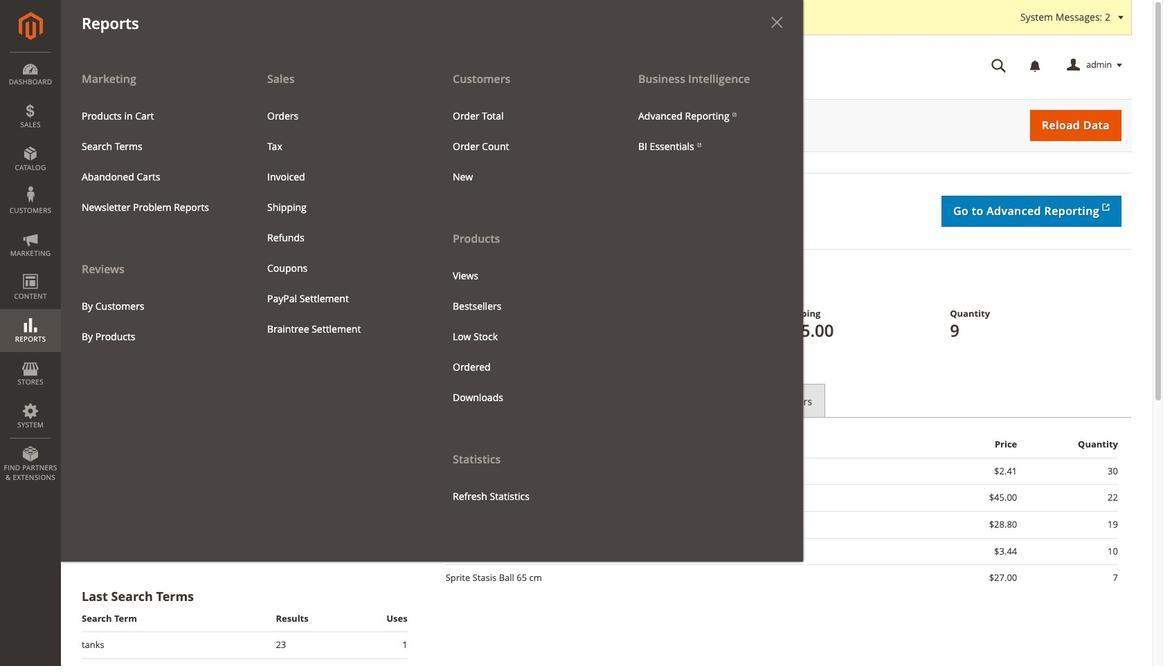 Task type: vqa. For each thing, say whether or not it's contained in the screenshot.
Magento Admin Panel icon at the top of the page
yes



Task type: locate. For each thing, give the bounding box(es) containing it.
menu
[[61, 64, 803, 562], [61, 64, 247, 352], [432, 64, 618, 512], [71, 101, 236, 223], [257, 101, 422, 345], [442, 101, 607, 192], [628, 101, 793, 162], [442, 261, 607, 413], [71, 291, 236, 352]]

menu bar
[[0, 0, 803, 562]]

magento admin panel image
[[18, 12, 43, 40]]



